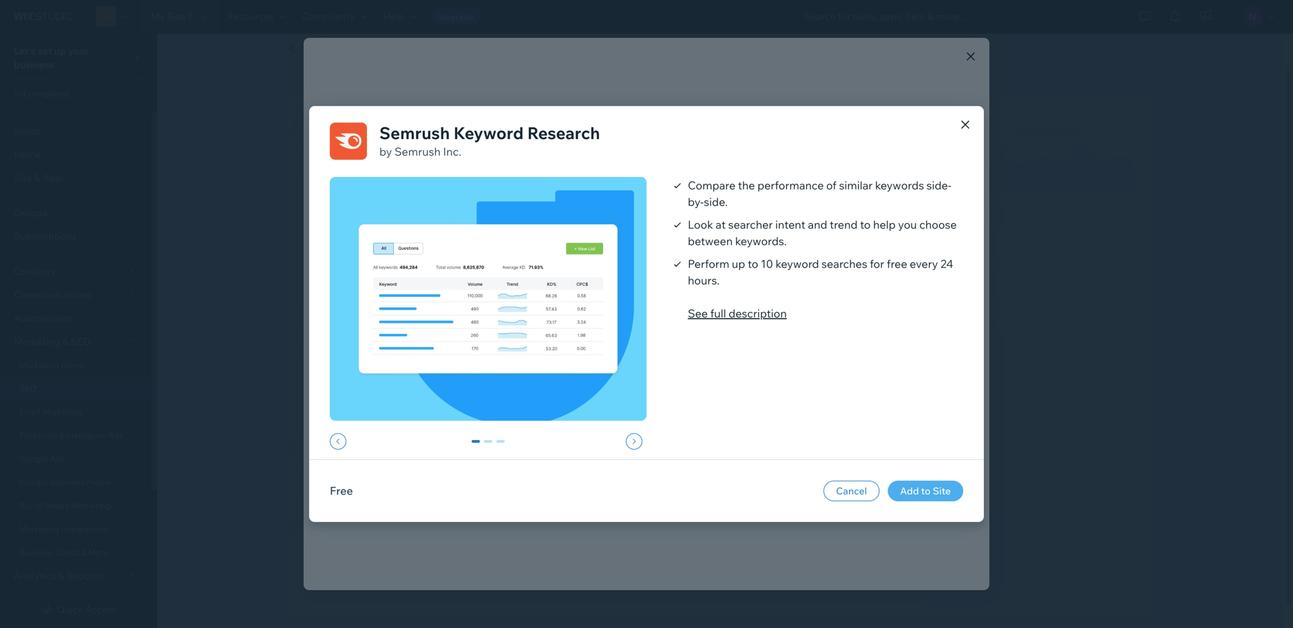 Task type: describe. For each thing, give the bounding box(es) containing it.
home link
[[0, 143, 152, 166]]

business cards & more
[[19, 547, 108, 558]]

upgrade
[[439, 11, 474, 22]]

0 vertical spatial so
[[764, 300, 775, 312]]

your up words,
[[444, 332, 461, 342]]

compare the performance of similar keywords side- by-side.
[[688, 178, 952, 209]]

2 vertical spatial up
[[688, 363, 700, 375]]

to right connect
[[575, 393, 584, 405]]

an
[[1007, 303, 1017, 316]]

watch
[[1031, 215, 1060, 227]]

seo right an at the right
[[1020, 303, 1040, 316]]

google business profile
[[19, 477, 112, 487]]

2 location from the left
[[552, 107, 585, 117]]

keywords inside compare the performance of similar keywords side- by-side.
[[876, 178, 925, 192]]

get
[[343, 157, 363, 170]]

at
[[716, 218, 726, 231]]

seo inside popup button
[[71, 335, 91, 348]]

2 vertical spatial of
[[630, 346, 637, 356]]

keywords inside which keywords do you want to use in this site's checklist? keywords are phrases (usually 2-5 words long) that help match your site with what customers enter into search engines. they should describe your business and what it has to offer, like "online vintage comic book store."
[[375, 212, 425, 226]]

compare keywords with semrush button
[[710, 481, 900, 501]]

to right has
[[722, 229, 732, 242]]

bad
[[447, 361, 462, 371]]

side.
[[704, 195, 728, 209]]

1/4 completed
[[14, 89, 69, 99]]

engines
[[526, 475, 568, 489]]

1 vertical spatial keywords.
[[501, 306, 539, 316]]

these inside step 2: optimize the site pages for search engines complete these tasks to make the site pages easier to find in search results.
[[351, 490, 376, 502]]

connect
[[534, 393, 573, 405]]

which keywords do you want to use in this site's checklist? keywords are phrases (usually 2-5 words long) that help match your site with what customers enter into search engines. they should describe your business and what it has to offer, like "online vintage comic book store."
[[375, 188, 900, 259]]

Search for tools, apps, help & more... field
[[800, 7, 1104, 26]]

0 vertical spatial 2
[[822, 107, 827, 117]]

to down tasks.
[[580, 188, 594, 206]]

: for location
[[512, 107, 514, 117]]

questions
[[578, 334, 622, 346]]

site's inside step 3: keep building on this site's seo progress seo is a work in progress. learn more about what it can do for this site.
[[458, 557, 485, 571]]

hire an seo expert link
[[986, 303, 1071, 316]]

site inside step 1: get the homepage ready for google search help get this site found online by completing these essential tasks.
[[364, 172, 380, 184]]

marketing integrations
[[19, 524, 108, 534]]

it inside which keywords do you want to use in this site's checklist? keywords are phrases (usually 2-5 words long) that help match your site with what customers enter into search engines. they should describe your business and what it has to offer, like "online vintage comic book store."
[[692, 229, 699, 242]]

marketing for integrations
[[19, 524, 59, 534]]

site inside button
[[933, 485, 951, 497]]

marketing inside email marketing link
[[42, 407, 82, 417]]

site's inside which keywords do you want to use in this site's checklist? keywords are phrases (usually 2-5 words long) that help match your site with what customers enter into search engines. they should describe your business and what it has to offer, like "online vintage comic book store."
[[670, 188, 705, 206]]

1 horizontal spatial on
[[797, 276, 812, 291]]

watch video link
[[1031, 215, 1088, 228]]

business inside "google business profile" link
[[50, 477, 85, 487]]

customers
[[794, 212, 848, 226]]

description
[[729, 307, 787, 320]]

choose
[[920, 218, 957, 231]]

& for instagram
[[59, 430, 65, 441]]

1 horizontal spatial business
[[463, 332, 497, 342]]

keywords for you
[[422, 188, 489, 206]]

seo right full
[[742, 300, 762, 312]]

and left "submit"
[[622, 393, 639, 405]]

want
[[542, 188, 576, 206]]

submit
[[641, 393, 672, 405]]

checklist inside see how the seo setup checklist helps this site.
[[1075, 203, 1116, 215]]

1 : from the left
[[401, 107, 403, 117]]

1 vertical spatial like
[[480, 346, 493, 356]]

facebook
[[19, 430, 58, 441]]

ic google image
[[416, 414, 514, 426]]

1 vertical spatial store."
[[664, 346, 688, 356]]

email
[[19, 407, 41, 417]]

to right hours. at the top of page
[[721, 276, 734, 291]]

step 3: keep building on this site's seo progress seo is a work in progress. learn more about what it can do for this site.
[[305, 557, 621, 584]]

1 horizontal spatial ads
[[108, 430, 123, 441]]

it inside step 3: keep building on this site's seo progress seo is a work in progress. learn more about what it can do for this site.
[[529, 572, 535, 584]]

setup link
[[0, 119, 152, 143]]

marketing inside social media marketing link
[[71, 500, 111, 511]]

1 vertical spatial comic
[[529, 346, 552, 356]]

see for see good and bad keywords.
[[391, 361, 406, 371]]

step 3: keep building on this site's seo progress heading
[[305, 556, 621, 572]]

step for step 3: keep building on this site's seo progress
[[305, 557, 330, 571]]

google ads
[[19, 454, 65, 464]]

use
[[597, 188, 622, 206]]

the right make
[[442, 490, 457, 502]]

we'll help you get a head start with the basics of seo so people can find this site online.
[[523, 300, 917, 312]]

social
[[19, 500, 43, 511]]

this inside which keywords do you want to use in this site's checklist? keywords are phrases (usually 2-5 words long) that help match your site with what customers enter into search engines. they should describe your business and what it has to offer, like "online vintage comic book store."
[[641, 188, 667, 206]]

"online
[[783, 229, 818, 242]]

full
[[711, 307, 726, 320]]

cancel
[[836, 485, 867, 497]]

hire an seo expert
[[986, 303, 1071, 316]]

to inside look at searcher intent and trend to help you choose between keywords.
[[861, 218, 871, 231]]

community
[[302, 10, 355, 22]]

1 vertical spatial semrush
[[395, 145, 441, 158]]

seo up "about"
[[487, 557, 511, 571]]

the inside see how the seo setup checklist helps this site.
[[1006, 203, 1021, 215]]

seo up comma.
[[644, 276, 671, 291]]

name.
[[524, 332, 548, 342]]

0 horizontal spatial pages
[[436, 475, 468, 489]]

and inside look at searcher intent and trend to help you choose between keywords.
[[808, 218, 828, 231]]

instead
[[599, 346, 628, 356]]

a left comma.
[[633, 306, 638, 316]]

book inside which keywords do you want to use in this site's checklist? keywords are phrases (usually 2-5 words long) that help match your site with what customers enter into search engines. they should describe your business and what it has to offer, like "online vintage comic book store."
[[375, 245, 401, 259]]

1 vertical spatial checklist
[[593, 363, 633, 375]]

groups link
[[0, 201, 152, 225]]

2 horizontal spatial search
[[772, 107, 799, 117]]

1 vertical spatial can
[[652, 334, 668, 346]]

do inside step 3: keep building on this site's seo progress seo is a work in progress. learn more about what it can do for this site.
[[555, 572, 567, 584]]

search up easier
[[489, 475, 524, 489]]

hours.
[[688, 273, 720, 287]]

step for step 2: optimize the site pages for search engines
[[305, 475, 330, 489]]

2 vertical spatial you
[[569, 300, 585, 312]]

0 vertical spatial site
[[167, 10, 185, 22]]

results.
[[610, 490, 642, 502]]

these inside step 1: get the homepage ready for google search help get this site found online by completing these essential tasks.
[[507, 172, 532, 184]]

your down words
[[569, 229, 592, 242]]

which
[[375, 188, 419, 206]]

one
[[599, 306, 613, 316]]

by-
[[688, 195, 704, 209]]

business or brand name : business name
[[305, 107, 464, 117]]

help inside look at searcher intent and trend to help you choose between keywords.
[[874, 218, 896, 231]]

1 term from the left
[[706, 107, 726, 117]]

learn
[[423, 572, 448, 584]]

the inside compare the performance of similar keywords side- by-side.
[[738, 178, 755, 192]]

completing
[[454, 172, 505, 184]]

don't
[[391, 332, 412, 342]]

sidebar element
[[0, 33, 157, 628]]

2 name from the left
[[441, 107, 464, 117]]

by inside step 1: get the homepage ready for google search help get this site found online by completing these essential tasks.
[[441, 172, 452, 184]]

on inside step 3: keep building on this site's seo progress seo is a work in progress. learn more about what it can do for this site.
[[420, 557, 433, 571]]

search left the results. in the left of the page
[[578, 490, 608, 502]]

1 vertical spatial homepage
[[696, 393, 745, 405]]

answer 3 questions so we can build a personalized checklist for this site
[[534, 334, 854, 346]]

1 vertical spatial so
[[624, 334, 635, 346]]

are
[[428, 212, 444, 226]]

0 horizontal spatial or
[[342, 107, 350, 117]]

back button
[[327, 481, 387, 501]]

1 horizontal spatial search
[[678, 107, 705, 117]]

1 vertical spatial get
[[736, 276, 756, 291]]

for inside step 3: keep building on this site's seo progress seo is a work in progress. learn more about what it can do for this site.
[[569, 572, 582, 584]]

between
[[688, 234, 733, 248]]

how
[[985, 203, 1004, 215]]

helps
[[965, 215, 990, 227]]

building
[[374, 557, 418, 571]]

step 2: optimize the site pages for search engines heading
[[305, 474, 642, 490]]

comic inside which keywords do you want to use in this site's checklist? keywords are phrases (usually 2-5 words long) that help match your site with what customers enter into search engines. they should describe your business and what it has to offer, like "online vintage comic book store."
[[862, 229, 893, 242]]

describe
[[522, 229, 567, 242]]

a left head at the top of page
[[605, 300, 610, 312]]

look at searcher intent and trend to help you choose between keywords.
[[688, 218, 957, 248]]

let's set up your business
[[14, 45, 89, 71]]

1 horizontal spatial book
[[554, 346, 573, 356]]

see how the seo setup checklist helps this site.
[[965, 203, 1116, 227]]

1 vertical spatial 2
[[498, 440, 504, 453]]

video
[[1062, 215, 1088, 227]]

your up head at the top of page
[[615, 276, 642, 291]]

like inside which keywords do you want to use in this site's checklist? keywords are phrases (usually 2-5 words long) that help match your site with what customers enter into search engines. they should describe your business and what it has to offer, like "online vintage comic book store."
[[764, 229, 781, 242]]

google down facebook
[[19, 454, 48, 464]]

1 horizontal spatial what
[[664, 229, 689, 242]]

perform up to 10 keyword searches for free every 24 hours.
[[688, 257, 954, 287]]

seo left learning
[[986, 257, 1006, 269]]

the inside step 1: get the homepage ready for google search help get this site found online by completing these essential tasks.
[[365, 157, 383, 170]]

comma.
[[640, 306, 670, 316]]

marketing & seo
[[14, 335, 91, 348]]

groups
[[14, 207, 47, 219]]

for inside step 1: get the homepage ready for google search help get this site found online by completing these essential tasks.
[[476, 157, 492, 170]]

email marketing link
[[0, 400, 152, 424]]

0 vertical spatial 3
[[494, 306, 499, 316]]

keep
[[344, 557, 372, 571]]

google down searches
[[815, 276, 858, 291]]

business inside let's set up your business
[[14, 59, 55, 71]]

help inside which keywords do you want to use in this site's checklist? keywords are phrases (usually 2-5 words long) that help match your site with what customers enter into search engines. they should describe your business and what it has to offer, like "online vintage comic book store."
[[636, 212, 658, 226]]

tasks.
[[577, 172, 602, 184]]

to down "book
[[660, 363, 670, 375]]

personalized
[[702, 334, 760, 346]]

about
[[476, 572, 502, 584]]

1 horizontal spatial complete
[[534, 363, 578, 375]]

1 horizontal spatial checklist
[[762, 334, 802, 346]]

with right one
[[615, 306, 632, 316]]

and left bad
[[430, 361, 445, 371]]

your up has
[[695, 212, 718, 226]]

marketing for &
[[14, 335, 60, 348]]

every
[[910, 257, 938, 271]]

home inside marketing home link
[[61, 360, 84, 370]]

back
[[352, 485, 375, 497]]

facebook & instagram ads link
[[0, 424, 152, 447]]

site inside which keywords do you want to use in this site's checklist? keywords are phrases (usually 2-5 words long) that help match your site with what customers enter into search engines. they should describe your business and what it has to offer, like "online vintage comic book store."
[[721, 212, 739, 226]]

1 horizontal spatial start
[[637, 300, 659, 312]]

0 horizontal spatial help
[[547, 300, 566, 312]]

1 horizontal spatial of
[[731, 300, 740, 312]]

2:
[[332, 475, 341, 489]]

to inside perform up to 10 keyword searches for free every 24 hours.
[[748, 257, 759, 271]]

business inside which keywords do you want to use in this site's checklist? keywords are phrases (usually 2-5 words long) that help match your site with what customers enter into search engines. they should describe your business and what it has to offer, like "online vintage comic book store."
[[595, 229, 640, 242]]

this inside see how the seo setup checklist helps this site.
[[992, 215, 1008, 227]]

0 vertical spatial setup
[[409, 32, 473, 60]]

1,
[[728, 107, 734, 117]]

offer,
[[735, 229, 761, 242]]

my site 1
[[151, 10, 192, 22]]

store"
[[575, 346, 598, 356]]

seo inside see how the seo setup checklist helps this site.
[[1023, 203, 1043, 215]]

seo left is
[[305, 572, 325, 584]]

0 vertical spatial can
[[811, 300, 827, 312]]

7/19
[[865, 483, 882, 493]]

seo right the the
[[358, 32, 404, 60]]

include
[[414, 332, 442, 342]]

1 horizontal spatial 3
[[570, 334, 576, 346]]

you inside which keywords do you want to use in this site's checklist? keywords are phrases (usually 2-5 words long) that help match your site with what customers enter into search engines. they should describe your business and what it has to offer, like "online vintage comic book store."
[[514, 188, 539, 206]]

use
[[391, 346, 406, 356]]

0 vertical spatial semrush
[[380, 123, 450, 143]]

seo learning hub
[[986, 257, 1069, 269]]

"book
[[639, 346, 662, 356]]

to down engines
[[537, 490, 546, 502]]

1 vertical spatial or
[[499, 332, 507, 342]]

side-
[[927, 178, 952, 192]]

help inside button
[[383, 10, 405, 22]]

optimize
[[344, 475, 392, 489]]

0 vertical spatial 1
[[187, 10, 192, 22]]

results
[[785, 363, 816, 375]]



Task type: vqa. For each thing, say whether or not it's contained in the screenshot.
4.0 (571)
no



Task type: locate. For each thing, give the bounding box(es) containing it.
1 name from the left
[[378, 107, 401, 117]]

1 horizontal spatial tasks
[[635, 363, 658, 375]]

& inside popup button
[[62, 335, 69, 348]]

integrations
[[61, 524, 108, 534]]

found
[[382, 172, 409, 184], [759, 276, 794, 291]]

start
[[582, 276, 612, 291]]

1 horizontal spatial name
[[441, 107, 464, 117]]

for inside perform up to 10 keyword searches for free every 24 hours.
[[870, 257, 885, 271]]

in inside step 3: keep building on this site's seo progress seo is a work in progress. learn more about what it can do for this site.
[[368, 572, 376, 584]]

to left make
[[404, 490, 413, 502]]

seo down automations link at the left of the page
[[71, 335, 91, 348]]

0 horizontal spatial location
[[477, 107, 512, 117]]

phrases
[[446, 212, 487, 226]]

easier
[[507, 490, 534, 502]]

1 vertical spatial home
[[61, 360, 84, 370]]

up
[[54, 45, 66, 57], [732, 257, 746, 271], [688, 363, 700, 375]]

find
[[830, 300, 848, 312], [548, 490, 566, 502]]

book down answer
[[554, 346, 573, 356]]

1 vertical spatial book
[[554, 346, 573, 356]]

up inside perform up to 10 keyword searches for free every 24 hours.
[[732, 257, 746, 271]]

0 horizontal spatial name
[[378, 107, 401, 117]]

see up the helps
[[965, 203, 983, 215]]

ads up the google business profile
[[50, 454, 65, 464]]

you inside look at searcher intent and trend to help you choose between keywords.
[[899, 218, 917, 231]]

free
[[887, 257, 908, 271]]

and inside which keywords do you want to use in this site's checklist? keywords are phrases (usually 2-5 words long) that help match your site with what customers enter into search engines. they should describe your business and what it has to offer, like "online vintage comic book store."
[[642, 229, 662, 242]]

and down match
[[642, 229, 662, 242]]

can right people
[[811, 300, 827, 312]]

step inside step 3: keep building on this site's seo progress seo is a work in progress. learn more about what it can do for this site.
[[305, 557, 330, 571]]

semrush keyword research icon image
[[330, 123, 367, 160]]

what inside step 3: keep building on this site's seo progress seo is a work in progress. learn more about what it can do for this site.
[[504, 572, 526, 584]]

2 horizontal spatial business
[[595, 229, 640, 242]]

upgrade button
[[431, 8, 482, 25]]

1 vertical spatial &
[[59, 430, 65, 441]]

of inside compare the performance of similar keywords side- by-side.
[[827, 178, 837, 192]]

site. inside see how the seo setup checklist helps this site.
[[1010, 215, 1029, 227]]

on up learn
[[420, 557, 433, 571]]

0 horizontal spatial business
[[14, 59, 55, 71]]

1 vertical spatial found
[[759, 276, 794, 291]]

automations
[[14, 312, 72, 324]]

name up the inc. at the top left of page
[[441, 107, 464, 117]]

0 vertical spatial these
[[507, 172, 532, 184]]

1 vertical spatial by
[[441, 172, 452, 184]]

2 horizontal spatial setup
[[1045, 203, 1072, 215]]

to
[[580, 188, 594, 206], [861, 218, 871, 231], [722, 229, 732, 242], [748, 257, 759, 271], [721, 276, 734, 291], [446, 306, 454, 316], [660, 363, 670, 375], [575, 393, 584, 405], [922, 485, 931, 497], [404, 490, 413, 502], [537, 490, 546, 502]]

your right "submit"
[[674, 393, 694, 405]]

you left 'choose'
[[899, 218, 917, 231]]

1 horizontal spatial site.
[[1010, 215, 1029, 227]]

3 up don't include your business or site name.
[[494, 306, 499, 316]]

1 location from the left
[[477, 107, 512, 117]]

name
[[378, 107, 401, 117], [441, 107, 464, 117]]

google business profile link
[[0, 470, 152, 494]]

0 horizontal spatial setup
[[14, 125, 41, 137]]

do inside which keywords do you want to use in this site's checklist? keywords are phrases (usually 2-5 words long) that help match your site with what customers enter into search engines. they should describe your business and what it has to offer, like "online vintage comic book store."
[[492, 188, 510, 206]]

seo up email
[[19, 383, 37, 394]]

see down use
[[391, 361, 406, 371]]

of
[[827, 178, 837, 192], [731, 300, 740, 312], [630, 346, 637, 356]]

do up (usually
[[492, 188, 510, 206]]

1 horizontal spatial these
[[507, 172, 532, 184]]

search up essential
[[535, 157, 572, 170]]

find inside step 2: optimize the site pages for search engines complete these tasks to make the site pages easier to find in search results.
[[548, 490, 566, 502]]

3 : from the left
[[638, 107, 640, 117]]

1 horizontal spatial 1
[[486, 440, 491, 453]]

find down perform up to 10 keyword searches for free every 24 hours.
[[830, 300, 848, 312]]

book
[[375, 245, 401, 259], [554, 346, 573, 356]]

with up don't include your business or site name.
[[476, 306, 492, 316]]

0 vertical spatial by
[[380, 145, 392, 158]]

the right how
[[1006, 203, 1021, 215]]

semrush left add at bottom right
[[847, 485, 887, 497]]

0 horizontal spatial of
[[630, 346, 637, 356]]

home inside home link
[[14, 148, 41, 160]]

do
[[492, 188, 510, 206], [555, 572, 567, 584]]

0 horizontal spatial site
[[167, 10, 185, 22]]

homepage up online
[[385, 157, 441, 170]]

2 : from the left
[[512, 107, 514, 117]]

site. inside step 3: keep building on this site's seo progress seo is a work in progress. learn more about what it can do for this site.
[[603, 572, 621, 584]]

setup inside sidebar element
[[14, 125, 41, 137]]

pages left easier
[[477, 490, 505, 502]]

help inside step 1: get the homepage ready for google search help get this site found online by completing these essential tasks.
[[305, 172, 326, 184]]

basics
[[700, 300, 728, 312]]

2 vertical spatial step
[[305, 557, 330, 571]]

keywords. inside look at searcher intent and trend to help you choose between keywords.
[[736, 234, 787, 248]]

1 vertical spatial pages
[[477, 490, 505, 502]]

seo up watch
[[1023, 203, 1043, 215]]

location up research
[[552, 107, 585, 117]]

0 vertical spatial set
[[38, 45, 52, 57]]

store." inside which keywords do you want to use in this site's checklist? keywords are phrases (usually 2-5 words long) that help match your site with what customers enter into search engines. they should describe your business and what it has to offer, like "online vintage comic book store."
[[403, 245, 435, 259]]

keywords
[[876, 178, 925, 192], [422, 188, 489, 206], [779, 485, 823, 497]]

2 horizontal spatial keywords
[[876, 178, 925, 192]]

research
[[528, 123, 600, 143]]

journey
[[673, 276, 718, 291]]

0 horizontal spatial comic
[[529, 346, 552, 356]]

google inside step 1: get the homepage ready for google search help get this site found online by completing these essential tasks.
[[494, 157, 533, 170]]

on down keyword
[[797, 276, 812, 291]]

compare inside compare the performance of similar keywords side- by-side.
[[688, 178, 736, 192]]

with up offer,
[[742, 212, 764, 226]]

0 horizontal spatial can
[[537, 572, 553, 584]]

& inside "link"
[[81, 547, 86, 558]]

marketing home
[[19, 360, 84, 370]]

keywords. up the "name."
[[501, 306, 539, 316]]

compare for compare the performance of similar keywords side- by-side.
[[688, 178, 736, 192]]

checklist down the "instead"
[[593, 363, 633, 375]]

google ads link
[[0, 447, 152, 470]]

this inside step 1: get the homepage ready for google search help get this site found online by completing these essential tasks.
[[345, 172, 362, 184]]

found down 10
[[759, 276, 794, 291]]

get inside step 1: get the homepage ready for google search help get this site found online by completing these essential tasks.
[[328, 172, 343, 184]]

site's up 'more'
[[458, 557, 485, 571]]

or left brand
[[342, 107, 350, 117]]

a inside step 3: keep building on this site's seo progress seo is a work in progress. learn more about what it can do for this site.
[[336, 572, 342, 584]]

1 horizontal spatial checklist
[[1075, 203, 1116, 215]]

3 up store"
[[570, 334, 576, 346]]

by down ready
[[441, 172, 452, 184]]

tasks down optimize
[[379, 490, 402, 502]]

we'll
[[523, 300, 544, 312]]

1 vertical spatial find
[[548, 490, 566, 502]]

complete all checklist tasks to set up this site for search results
[[534, 363, 816, 375]]

so left we
[[624, 334, 635, 346]]

recommended
[[388, 306, 444, 316]]

add to site
[[901, 485, 951, 497]]

1 horizontal spatial keywords
[[598, 107, 638, 117]]

set down the build at the bottom
[[672, 363, 686, 375]]

semrush inside button
[[847, 485, 887, 497]]

marketing home link
[[0, 353, 152, 377]]

1 step from the top
[[305, 157, 330, 170]]

2 horizontal spatial see
[[965, 203, 983, 215]]

1 horizontal spatial pages
[[477, 490, 505, 502]]

engines.
[[411, 229, 455, 242]]

subscriptions
[[14, 230, 77, 242]]

search
[[375, 229, 409, 242], [753, 363, 783, 375], [489, 475, 524, 489], [578, 490, 608, 502]]

keywords inside button
[[779, 485, 823, 497]]

0 horizontal spatial find
[[548, 490, 566, 502]]

you left one
[[569, 300, 585, 312]]

0 vertical spatial found
[[382, 172, 409, 184]]

1 horizontal spatial so
[[764, 300, 775, 312]]

0 horizontal spatial keywords
[[375, 212, 425, 226]]

0 vertical spatial in
[[625, 188, 638, 206]]

help
[[383, 10, 405, 22], [305, 172, 326, 184]]

location
[[477, 107, 512, 117], [552, 107, 585, 117]]

search
[[678, 107, 705, 117], [772, 107, 799, 117], [535, 157, 572, 170]]

see left full
[[688, 307, 708, 320]]

0
[[473, 440, 479, 453]]

1 vertical spatial see
[[688, 307, 708, 320]]

into
[[880, 212, 900, 226]]

2 vertical spatial get
[[587, 300, 603, 312]]

keywords up into
[[876, 178, 925, 192]]

tasks
[[635, 363, 658, 375], [379, 490, 402, 502]]

checklist?
[[708, 188, 780, 206]]

with inside button
[[825, 485, 844, 497]]

2 horizontal spatial what
[[766, 212, 791, 226]]

site right my
[[167, 10, 185, 22]]

compare inside button
[[735, 485, 777, 497]]

&
[[62, 335, 69, 348], [59, 430, 65, 441], [81, 547, 86, 558]]

watch video
[[1031, 215, 1088, 227]]

see full description
[[688, 307, 787, 320]]

to inside button
[[922, 485, 931, 497]]

start right head at the top of page
[[637, 300, 659, 312]]

similar
[[839, 178, 873, 192]]

marketing down the marketing & seo
[[19, 360, 59, 370]]

complete down use descriptive words, like "vintage comic book store" instead of "book store."
[[534, 363, 578, 375]]

in inside which keywords do you want to use in this site's checklist? keywords are phrases (usually 2-5 words long) that help match your site with what customers enter into search engines. they should describe your business and what it has to offer, like "online vintage comic book store."
[[625, 188, 638, 206]]

0 horizontal spatial homepage
[[385, 157, 441, 170]]

set inside let's set up your business
[[38, 45, 52, 57]]

with
[[742, 212, 764, 226], [661, 300, 680, 312], [476, 306, 492, 316], [615, 306, 632, 316], [825, 485, 844, 497]]

0 vertical spatial pages
[[436, 475, 468, 489]]

marketing for home
[[19, 360, 59, 370]]

tasks inside step 2: optimize the site pages for search engines complete these tasks to make the site pages easier to find in search results.
[[379, 490, 402, 502]]

"vintage
[[495, 346, 527, 356]]

0 vertical spatial comic
[[862, 229, 893, 242]]

0 horizontal spatial it
[[529, 572, 535, 584]]

start
[[637, 300, 659, 312], [456, 306, 474, 316]]

or
[[342, 107, 350, 117], [499, 332, 507, 342]]

1 vertical spatial help
[[305, 172, 326, 184]]

step inside step 1: get the homepage ready for google search help get this site found online by completing these essential tasks.
[[305, 157, 330, 170]]

3 step from the top
[[305, 557, 330, 571]]

see inside button
[[688, 307, 708, 320]]

0 vertical spatial step
[[305, 157, 330, 170]]

see for see full description
[[688, 307, 708, 320]]

2
[[822, 107, 827, 117], [498, 440, 504, 453]]

see inside see how the seo setup checklist helps this site.
[[965, 203, 983, 215]]

search down which
[[375, 229, 409, 242]]

it
[[692, 229, 699, 242], [529, 572, 535, 584]]

these down optimize
[[351, 490, 376, 502]]

3:
[[332, 557, 342, 571]]

perform
[[688, 257, 730, 271]]

1 horizontal spatial find
[[830, 300, 848, 312]]

a right the build at the bottom
[[695, 334, 700, 346]]

0 horizontal spatial book
[[375, 245, 401, 259]]

0 horizontal spatial 1
[[187, 10, 192, 22]]

keywords up phrases at the left top
[[422, 188, 489, 206]]

step for step 1: get the homepage ready for google search
[[305, 157, 330, 170]]

0 horizontal spatial these
[[351, 490, 376, 502]]

1 horizontal spatial comic
[[862, 229, 893, 242]]

keywords. down words,
[[463, 361, 502, 371]]

the seo setup checklist
[[313, 32, 577, 60]]

google down all
[[586, 393, 619, 405]]

the down journey
[[682, 300, 698, 312]]

0 horizontal spatial search
[[535, 157, 572, 170]]

2 vertical spatial can
[[537, 572, 553, 584]]

marketing down automations
[[14, 335, 60, 348]]

it left has
[[692, 229, 699, 242]]

0 vertical spatial what
[[766, 212, 791, 226]]

name right brand
[[378, 107, 401, 117]]

the right optimize
[[395, 475, 412, 489]]

0 vertical spatial book
[[375, 245, 401, 259]]

1 vertical spatial ads
[[50, 454, 65, 464]]

1 vertical spatial keywords
[[375, 212, 425, 226]]

: for keywords
[[638, 107, 640, 117]]

in inside step 2: optimize the site pages for search engines complete these tasks to make the site pages easier to find in search results.
[[568, 490, 576, 502]]

1 horizontal spatial site's
[[670, 188, 705, 206]]

store."
[[403, 245, 435, 259], [664, 346, 688, 356]]

1 vertical spatial checklist
[[1075, 203, 1116, 215]]

1 vertical spatial 1
[[486, 440, 491, 453]]

up down the answer 3 questions so we can build a personalized checklist for this site
[[688, 363, 700, 375]]

marketing inside marketing home link
[[19, 360, 59, 370]]

1 horizontal spatial term
[[801, 107, 820, 117]]

compare for compare keywords with semrush
[[735, 485, 777, 497]]

help button
[[375, 0, 425, 33]]

set right let's
[[38, 45, 52, 57]]

for inside step 2: optimize the site pages for search engines complete these tasks to make the site pages easier to find in search results.
[[471, 475, 486, 489]]

& for seo
[[62, 335, 69, 348]]

that
[[612, 212, 633, 226]]

2 horizontal spatial get
[[736, 276, 756, 291]]

1 horizontal spatial location
[[552, 107, 585, 117]]

0 horizontal spatial checklist
[[593, 363, 633, 375]]

keywords for semrush
[[779, 485, 823, 497]]

found inside step 1: get the homepage ready for google search help get this site found online by completing these essential tasks.
[[382, 172, 409, 184]]

1 horizontal spatial store."
[[664, 346, 688, 356]]

quick access button
[[40, 603, 117, 616]]

complete down '2:'
[[305, 490, 349, 502]]

do down progress
[[555, 572, 567, 584]]

2 vertical spatial keywords.
[[463, 361, 502, 371]]

semrush keyword research by semrush inc.
[[380, 123, 600, 158]]

1 vertical spatial these
[[351, 490, 376, 502]]

you up 2-
[[514, 188, 539, 206]]

setup down upgrade button at left top
[[409, 32, 473, 60]]

answer
[[534, 334, 568, 346]]

site's up match
[[670, 188, 705, 206]]

store." down the build at the bottom
[[664, 346, 688, 356]]

business inside business cards & more "link"
[[19, 547, 54, 558]]

profile
[[86, 477, 112, 487]]

0 vertical spatial do
[[492, 188, 510, 206]]

search inside step 1: get the homepage ready for google search help get this site found online by completing these essential tasks.
[[535, 157, 572, 170]]

with inside which keywords do you want to use in this site's checklist? keywords are phrases (usually 2-5 words long) that help match your site with what customers enter into search engines. they should describe your business and what it has to offer, like "online vintage comic book store."
[[742, 212, 764, 226]]

seo
[[358, 32, 404, 60], [1023, 203, 1043, 215], [986, 257, 1006, 269], [644, 276, 671, 291], [742, 300, 762, 312], [1020, 303, 1040, 316], [71, 335, 91, 348], [19, 383, 37, 394], [487, 557, 511, 571], [305, 572, 325, 584]]

1 horizontal spatial get
[[587, 300, 603, 312]]

it's recommended to start with 3 keywords. separate each one with a comma.
[[375, 306, 670, 316]]

add
[[901, 485, 919, 497]]

0 horizontal spatial start
[[456, 306, 474, 316]]

intent
[[776, 218, 806, 231]]

setup up watch video
[[1045, 203, 1072, 215]]

1 horizontal spatial :
[[512, 107, 514, 117]]

step 1: get the homepage ready for google search help get this site found online by completing these essential tasks.
[[305, 157, 602, 184]]

step left '1:'
[[305, 157, 330, 170]]

ads right instagram
[[108, 430, 123, 441]]

to up don't include your business or site name.
[[446, 306, 454, 316]]

0 vertical spatial site.
[[1010, 215, 1029, 227]]

up inside let's set up your business
[[54, 45, 66, 57]]

keywords. down searcher
[[736, 234, 787, 248]]

start up don't include your business or site name.
[[456, 306, 474, 316]]

by
[[380, 145, 392, 158], [441, 172, 452, 184]]

1 vertical spatial site.
[[603, 572, 621, 584]]

homepage
[[385, 157, 441, 170], [696, 393, 745, 405]]

0 vertical spatial &
[[62, 335, 69, 348]]

words,
[[453, 346, 478, 356]]

head
[[612, 300, 635, 312]]

marketing inside marketing integrations link
[[19, 524, 59, 534]]

get
[[328, 172, 343, 184], [736, 276, 756, 291], [587, 300, 603, 312]]

google inside "google business profile" link
[[19, 477, 48, 487]]

so left people
[[764, 300, 775, 312]]

marketing integrations link
[[0, 517, 152, 541]]

google up social
[[19, 477, 48, 487]]

1 horizontal spatial you
[[569, 300, 585, 312]]

None field
[[390, 278, 904, 301]]

social media marketing link
[[0, 494, 152, 517]]

0 vertical spatial it
[[692, 229, 699, 242]]

marketing inside marketing & seo popup button
[[14, 335, 60, 348]]

your down n button
[[68, 45, 89, 57]]

1 horizontal spatial 2
[[822, 107, 827, 117]]

1 vertical spatial up
[[732, 257, 746, 271]]

with down journey
[[661, 300, 680, 312]]

0 horizontal spatial get
[[328, 172, 343, 184]]

0 horizontal spatial checklist
[[478, 32, 577, 60]]

searcher
[[729, 218, 773, 231]]

or up "vintage
[[499, 332, 507, 342]]

search inside which keywords do you want to use in this site's checklist? keywords are phrases (usually 2-5 words long) that help match your site with what customers enter into search engines. they should describe your business and what it has to offer, like "online vintage comic book store."
[[375, 229, 409, 242]]

setup down 1/4
[[14, 125, 41, 137]]

checklist up location : business location
[[478, 32, 577, 60]]

home down setup link
[[14, 148, 41, 160]]

keywords inside which keywords do you want to use in this site's checklist? keywords are phrases (usually 2-5 words long) that help match your site with what customers enter into search engines. they should describe your business and what it has to offer, like "online vintage comic book store."
[[422, 188, 489, 206]]

0 vertical spatial you
[[514, 188, 539, 206]]

free
[[330, 484, 353, 498]]

0 horizontal spatial site's
[[458, 557, 485, 571]]

step inside step 2: optimize the site pages for search engines complete these tasks to make the site pages easier to find in search results.
[[305, 475, 330, 489]]

of down we
[[630, 346, 637, 356]]

1 horizontal spatial or
[[499, 332, 507, 342]]

marketing up facebook & instagram ads
[[42, 407, 82, 417]]

access
[[85, 603, 117, 616]]

2 step from the top
[[305, 475, 330, 489]]

1 vertical spatial site's
[[458, 557, 485, 571]]

setup inside see how the seo setup checklist helps this site.
[[1045, 203, 1072, 215]]

the right "get" at the left top of page
[[365, 157, 383, 170]]

checklist up results
[[762, 334, 802, 346]]

step 1: get the homepage ready for google search heading
[[305, 155, 602, 172]]

1 horizontal spatial keywords
[[779, 485, 823, 497]]

by inside semrush keyword research by semrush inc.
[[380, 145, 392, 158]]

they
[[457, 229, 482, 242]]

see for see how the seo setup checklist helps this site.
[[965, 203, 983, 215]]

your inside let's set up your business
[[68, 45, 89, 57]]

help right trend
[[874, 218, 896, 231]]

2 horizontal spatial :
[[638, 107, 640, 117]]

1 vertical spatial business
[[595, 229, 640, 242]]

homepage inside step 1: get the homepage ready for google search help get this site found online by completing these essential tasks.
[[385, 157, 441, 170]]

1 right my
[[187, 10, 192, 22]]

business up words,
[[463, 332, 497, 342]]

1 horizontal spatial up
[[688, 363, 700, 375]]

use descriptive words, like "vintage comic book store" instead of "book store."
[[391, 346, 688, 356]]

marketing up integrations
[[71, 500, 111, 511]]

automations link
[[0, 307, 152, 330]]

help right we'll
[[547, 300, 566, 312]]

0 horizontal spatial like
[[480, 346, 493, 356]]

cards
[[56, 547, 79, 558]]

1 horizontal spatial homepage
[[696, 393, 745, 405]]

can inside step 3: keep building on this site's seo progress seo is a work in progress. learn more about what it can do for this site.
[[537, 572, 553, 584]]

home down marketing & seo popup button
[[61, 360, 84, 370]]

search left results
[[753, 363, 783, 375]]

1 vertical spatial set
[[672, 363, 686, 375]]

0 horizontal spatial complete
[[305, 490, 349, 502]]

step
[[305, 157, 330, 170], [305, 475, 330, 489], [305, 557, 330, 571]]

can up "book
[[652, 334, 668, 346]]

google
[[494, 157, 533, 170], [815, 276, 858, 291], [586, 393, 619, 405], [19, 454, 48, 464], [19, 477, 48, 487]]

complete inside step 2: optimize the site pages for search engines complete these tasks to make the site pages easier to find in search results.
[[305, 490, 349, 502]]

what down match
[[664, 229, 689, 242]]

up up start your seo journey to get found on google
[[732, 257, 746, 271]]

comic
[[862, 229, 893, 242], [529, 346, 552, 356]]

see full description button
[[688, 305, 787, 322]]

2 term from the left
[[801, 107, 820, 117]]

book down which
[[375, 245, 401, 259]]



